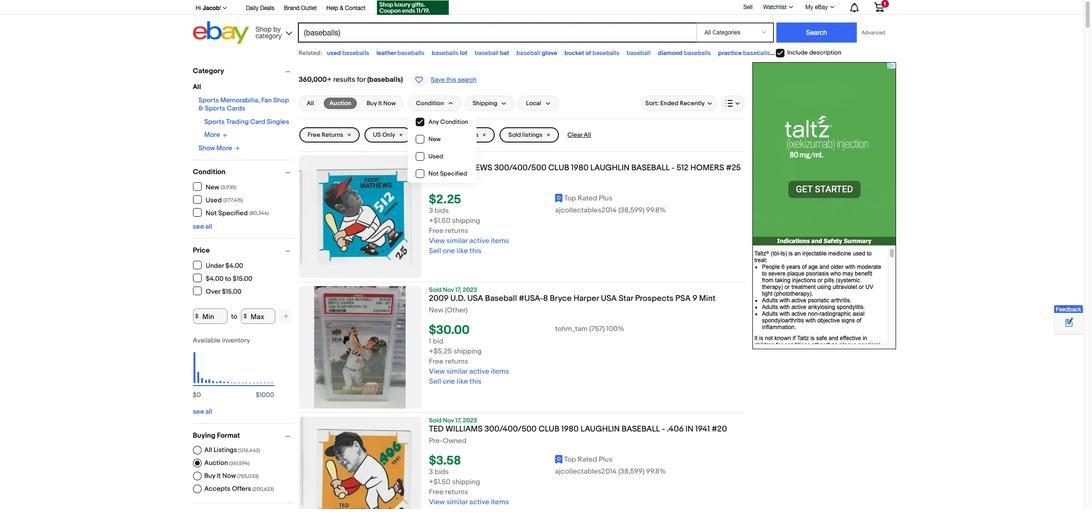 Task type: locate. For each thing, give the bounding box(es) containing it.
view down +$5.25
[[429, 368, 445, 377]]

pre- inside sold  nov 17, 2023 eddie mathews 300/400/500 club 1980 laughlin baseball - 512 homers  #25 pre-owned
[[429, 175, 443, 185]]

main content
[[299, 62, 745, 510]]

2 see from the top
[[193, 408, 204, 416]]

$ up buying
[[193, 392, 197, 400]]

2 17, from the top
[[456, 287, 462, 294]]

1 vertical spatial view
[[429, 368, 445, 377]]

Auction selected text field
[[330, 99, 352, 108]]

1 baseballs from the left
[[343, 49, 370, 57]]

returns down +$5.25
[[445, 358, 469, 367]]

2 vertical spatial view
[[429, 499, 445, 508]]

baseballs left lot
[[432, 49, 459, 57]]

0 vertical spatial this
[[447, 76, 456, 83]]

any
[[429, 118, 439, 126]]

returns inside ajcollectables2014 (38,599) 99.8% +$1.50 shipping free returns view similar active items
[[445, 488, 469, 498]]

under $4.00 link
[[193, 261, 244, 270]]

& inside account navigation
[[340, 5, 344, 12]]

2 see all button from the top
[[193, 408, 213, 416]]

items inside tohm_tam (757) 100% 1 bid +$5.25 shipping free returns view similar active items sell one like this
[[491, 368, 509, 377]]

2023 inside sold  nov 17, 2023 eddie mathews 300/400/500 club 1980 laughlin baseball - 512 homers  #25 pre-owned
[[463, 156, 477, 163]]

shipping inside ajcollectables2014 (38,599) 99.8% +$1.50 shipping free returns view similar active items sell one like this
[[452, 217, 480, 226]]

shop right fan
[[273, 96, 289, 104]]

+$1.50 for ajcollectables2014 (38,599) 99.8% +$1.50 shipping free returns view similar active items
[[429, 478, 451, 488]]

baseballs right the of
[[593, 49, 620, 57]]

3 items from the top
[[491, 499, 509, 508]]

similar inside ajcollectables2014 (38,599) 99.8% +$1.50 shipping free returns view similar active items
[[447, 499, 468, 508]]

1 vertical spatial top
[[565, 456, 576, 465]]

2023 inside sold  nov 17, 2023 2009 u.d. usa baseball #usa-8 bryce harper usa star prospects psa 9 mint new (other)
[[463, 287, 477, 294]]

1 vertical spatial baseball
[[622, 425, 660, 435]]

see for condition
[[193, 223, 204, 231]]

top rated plus for $2.25
[[565, 194, 613, 203]]

1 active from the top
[[470, 237, 490, 246]]

sports for sports trading card singles
[[204, 118, 225, 126]]

free down the $2.25
[[429, 227, 444, 236]]

condition button
[[408, 96, 462, 111], [193, 168, 295, 177]]

1 bids from the top
[[435, 207, 449, 216]]

deals
[[260, 5, 275, 12]]

ajcollectables2014 inside ajcollectables2014 (38,599) 99.8% +$1.50 shipping free returns view similar active items sell one like this
[[556, 206, 617, 215]]

1 vertical spatial specified
[[218, 209, 248, 217]]

view similar active items link for $2.25
[[429, 237, 509, 246]]

$ up inventory
[[244, 313, 247, 320]]

items for ajcollectables2014 (38,599) 99.8% +$1.50 shipping free returns view similar active items sell one like this
[[491, 237, 509, 246]]

baseball for glove
[[517, 49, 541, 57]]

2 all from the top
[[206, 408, 213, 416]]

2 see all from the top
[[193, 408, 213, 416]]

shipping down $3.58
[[452, 478, 480, 488]]

- inside sold  nov 17, 2023 ted williams 300/400/500 club 1980 laughlin baseball - .406 in 1941  #20 pre-owned
[[662, 425, 665, 435]]

3 nov from the top
[[443, 417, 454, 425]]

2 bids from the top
[[435, 468, 449, 477]]

2 listings from the left
[[523, 131, 543, 139]]

2 items from the top
[[491, 368, 509, 377]]

listings
[[214, 447, 237, 455]]

new inside the new link
[[429, 136, 441, 143]]

0 vertical spatial 300/400/500
[[495, 163, 547, 173]]

baseball left the 512 in the top right of the page
[[632, 163, 670, 173]]

sold inside sold  nov 17, 2023 eddie mathews 300/400/500 club 1980 laughlin baseball - 512 homers  #25 pre-owned
[[429, 156, 442, 163]]

top down sold  nov 17, 2023 eddie mathews 300/400/500 club 1980 laughlin baseball - 512 homers  #25 pre-owned
[[565, 194, 576, 203]]

sold inside sold  nov 17, 2023 ted williams 300/400/500 club 1980 laughlin baseball - .406 in 1941  #20 pre-owned
[[429, 417, 442, 425]]

clear all link
[[564, 127, 595, 143]]

baseball left 'glove'
[[517, 49, 541, 57]]

free down +$5.25
[[429, 358, 444, 367]]

condition up new (3,935)
[[193, 168, 226, 177]]

1 vertical spatial 3 bids
[[429, 468, 449, 477]]

see up price
[[193, 223, 204, 231]]

2 vertical spatial items
[[491, 499, 509, 508]]

it down (baseballs)
[[378, 100, 382, 107]]

0 vertical spatial $4.00
[[226, 262, 243, 270]]

0 horizontal spatial not
[[206, 209, 217, 217]]

sold left the williams
[[429, 417, 442, 425]]

1 17, from the top
[[456, 156, 462, 163]]

listings for sold listings
[[523, 131, 543, 139]]

under $4.00
[[206, 262, 243, 270]]

laughlin inside sold  nov 17, 2023 ted williams 300/400/500 club 1980 laughlin baseball - .406 in 1941  #20 pre-owned
[[581, 425, 620, 435]]

1 horizontal spatial used
[[429, 153, 443, 161]]

99.8% inside ajcollectables2014 (38,599) 99.8% +$1.50 shipping free returns view similar active items
[[647, 468, 666, 477]]

returns inside ajcollectables2014 (38,599) 99.8% +$1.50 shipping free returns view similar active items sell one like this
[[445, 227, 469, 236]]

1 vertical spatial bids
[[435, 468, 449, 477]]

specified for not specified (80,244)
[[218, 209, 248, 217]]

1 vertical spatial similar
[[447, 368, 468, 377]]

$4.00 up over $15.00 link
[[206, 275, 224, 283]]

3 bids
[[429, 207, 449, 216], [429, 468, 449, 477]]

similar down +$5.25
[[447, 368, 468, 377]]

2 vertical spatial 2023
[[463, 417, 477, 425]]

1 3 bids from the top
[[429, 207, 449, 216]]

0 horizontal spatial specified
[[218, 209, 248, 217]]

1 vertical spatial 300/400/500
[[485, 425, 537, 435]]

trading
[[226, 118, 249, 126]]

view similar active items link down $3.58
[[429, 499, 509, 508]]

new inside sold  nov 17, 2023 2009 u.d. usa baseball #usa-8 bryce harper usa star prospects psa 9 mint new (other)
[[429, 306, 444, 315]]

1 baseball from the left
[[475, 49, 499, 57]]

now down (baseballs)
[[384, 100, 396, 107]]

this
[[447, 76, 456, 83], [470, 247, 482, 256], [470, 378, 482, 387]]

0 vertical spatial items
[[491, 237, 509, 246]]

returns inside tohm_tam (757) 100% 1 bid +$5.25 shipping free returns view similar active items sell one like this
[[445, 358, 469, 367]]

view inside ajcollectables2014 (38,599) 99.8% +$1.50 shipping free returns view similar active items
[[429, 499, 445, 508]]

0 horizontal spatial used
[[206, 196, 222, 204]]

baseball inside sold  nov 17, 2023 ted williams 300/400/500 club 1980 laughlin baseball - .406 in 1941  #20 pre-owned
[[622, 425, 660, 435]]

pre- down ted
[[429, 437, 443, 446]]

0 vertical spatial rated
[[578, 194, 598, 203]]

3 bids down ted
[[429, 468, 449, 477]]

shipping inside ajcollectables2014 (38,599) 99.8% +$1.50 shipping free returns view similar active items
[[452, 478, 480, 488]]

specified inside 'main content'
[[440, 170, 467, 178]]

1 vertical spatial pre-
[[429, 437, 443, 446]]

2 pre- from the top
[[429, 437, 443, 446]]

0 vertical spatial sell
[[744, 4, 753, 10]]

all for condition
[[206, 223, 213, 231]]

1 vertical spatial all
[[206, 408, 213, 416]]

memorabilia,
[[221, 96, 260, 104]]

1 sell one like this link from the top
[[429, 247, 482, 256]]

price button
[[193, 246, 295, 255]]

specified down used link
[[440, 170, 467, 178]]

show more button
[[199, 144, 240, 152]]

2 vertical spatial new
[[429, 306, 444, 315]]

nov up $3.58
[[443, 417, 454, 425]]

1 horizontal spatial &
[[340, 5, 344, 12]]

0 vertical spatial view similar active items link
[[429, 237, 509, 246]]

sold listings
[[509, 131, 543, 139]]

1 vertical spatial like
[[457, 378, 468, 387]]

1 usa from the left
[[468, 294, 484, 304]]

5 baseballs from the left
[[684, 49, 711, 57]]

like up u.d.
[[457, 247, 468, 256]]

1 returns from the top
[[445, 227, 469, 236]]

view inside ajcollectables2014 (38,599) 99.8% +$1.50 shipping free returns view similar active items sell one like this
[[429, 237, 445, 246]]

baseballs right the diamond at the right of the page
[[684, 49, 711, 57]]

0 vertical spatial used
[[429, 153, 443, 161]]

specified
[[440, 170, 467, 178], [218, 209, 248, 217]]

advanced
[[862, 30, 886, 35]]

0 horizontal spatial shop
[[256, 25, 272, 33]]

0 vertical spatial +$1.50
[[429, 217, 451, 226]]

by
[[273, 25, 281, 33]]

auction down results
[[330, 100, 352, 107]]

nov inside sold  nov 17, 2023 eddie mathews 300/400/500 club 1980 laughlin baseball - 512 homers  #25 pre-owned
[[443, 156, 454, 163]]

1 vertical spatial -
[[662, 425, 665, 435]]

to left the maximum value in $ text box
[[231, 313, 237, 321]]

1 one from the top
[[443, 247, 455, 256]]

buy for buy it now (755,033)
[[204, 473, 215, 481]]

0 vertical spatial 3 bids
[[429, 207, 449, 216]]

free inside tohm_tam (757) 100% 1 bid +$5.25 shipping free returns view similar active items sell one like this
[[429, 358, 444, 367]]

 (200,623) Items text field
[[251, 487, 274, 493]]

shipping
[[452, 217, 480, 226], [454, 348, 482, 357], [452, 478, 480, 488]]

laughlin for $2.25
[[591, 163, 630, 173]]

2 (38,599) from the top
[[619, 468, 645, 477]]

+$1.50 inside ajcollectables2014 (38,599) 99.8% +$1.50 shipping free returns view similar active items
[[429, 478, 451, 488]]

$15.00 down under $4.00
[[233, 275, 253, 283]]

(200,623)
[[252, 487, 274, 493]]

baseball
[[632, 163, 670, 173], [622, 425, 660, 435]]

1 vertical spatial condition button
[[193, 168, 295, 177]]

- for $2.25
[[672, 163, 675, 173]]

new for new
[[429, 136, 441, 143]]

similar inside ajcollectables2014 (38,599) 99.8% +$1.50 shipping free returns view similar active items sell one like this
[[447, 237, 468, 246]]

300/400/500 inside sold  nov 17, 2023 eddie mathews 300/400/500 club 1980 laughlin baseball - 512 homers  #25 pre-owned
[[495, 163, 547, 173]]

0 vertical spatial nov
[[443, 156, 454, 163]]

tohm_tam
[[556, 325, 588, 334]]

0 vertical spatial returns
[[445, 227, 469, 236]]

view down $3.58
[[429, 499, 445, 508]]

shipping down the $2.25
[[452, 217, 480, 226]]

$15.00 down $4.00 to $15.00
[[222, 288, 242, 296]]

2 plus from the top
[[599, 456, 613, 465]]

not for not specified
[[429, 170, 439, 178]]

2009
[[429, 294, 449, 304]]

top rated plus image up ajcollectables2014 (38,599) 99.8% +$1.50 shipping free returns view similar active items sell one like this
[[556, 194, 563, 203]]

ajcollectables2014 for ajcollectables2014 (38,599) 99.8% +$1.50 shipping free returns view similar active items
[[556, 468, 617, 477]]

sold listings link
[[500, 127, 559, 143]]

1 all from the top
[[206, 223, 213, 231]]

condition button up any
[[408, 96, 462, 111]]

baseballs for practice baseballs
[[744, 49, 771, 57]]

this inside button
[[447, 76, 456, 83]]

shipping inside tohm_tam (757) 100% 1 bid +$5.25 shipping free returns view similar active items sell one like this
[[454, 348, 482, 357]]

see all for condition
[[193, 223, 213, 231]]

returns for ajcollectables2014 (38,599) 99.8% +$1.50 shipping free returns view similar active items
[[445, 488, 469, 498]]

see down 0
[[193, 408, 204, 416]]

(38,599) for ajcollectables2014 (38,599) 99.8% +$1.50 shipping free returns view similar active items sell one like this
[[619, 206, 645, 215]]

view down the $2.25
[[429, 237, 445, 246]]

any condition link
[[409, 114, 476, 131]]

3 for $3.58
[[429, 468, 433, 477]]

2009 u.d. usa baseball #usa-8 bryce harper usa star prospects psa 9 mint link
[[429, 294, 745, 307]]

free inside ajcollectables2014 (38,599) 99.8% +$1.50 shipping free returns view similar active items sell one like this
[[429, 227, 444, 236]]

0 vertical spatial like
[[457, 247, 468, 256]]

0 vertical spatial more
[[204, 131, 220, 139]]

3 view from the top
[[429, 499, 445, 508]]

2 top rated plus image from the top
[[556, 456, 563, 464]]

2009 u.d. usa baseball #usa-8 bryce harper usa star prospects psa 9 mint image
[[315, 287, 406, 409]]

all
[[193, 83, 201, 91], [307, 100, 314, 107], [584, 131, 591, 139], [204, 447, 212, 455]]

+$1.50 inside ajcollectables2014 (38,599) 99.8% +$1.50 shipping free returns view similar active items sell one like this
[[429, 217, 451, 226]]

1 vertical spatial new
[[206, 183, 219, 191]]

listings
[[459, 131, 479, 139], [523, 131, 543, 139]]

1 vertical spatial items
[[491, 368, 509, 377]]

sold up not specified link
[[429, 156, 442, 163]]

0
[[197, 392, 201, 400]]

sold for $2.25
[[429, 156, 442, 163]]

2 like from the top
[[457, 378, 468, 387]]

baseballs right rawlings
[[803, 49, 830, 57]]

shop by category button
[[251, 21, 295, 42]]

condition up completed listings link
[[441, 118, 469, 126]]

0 vertical spatial 1
[[884, 1, 887, 7]]

1 pre- from the top
[[429, 175, 443, 185]]

baseball inside sold  nov 17, 2023 eddie mathews 300/400/500 club 1980 laughlin baseball - 512 homers  #25 pre-owned
[[632, 163, 670, 173]]

more down more button
[[217, 144, 232, 152]]

1 vertical spatial to
[[231, 313, 237, 321]]

show
[[199, 144, 215, 152]]

- left .406
[[662, 425, 665, 435]]

similar down the $2.25
[[447, 237, 468, 246]]

2 view similar active items link from the top
[[429, 368, 509, 377]]

top rated plus image for $3.58
[[556, 456, 563, 464]]

$ 1000
[[256, 392, 274, 400]]

+$5.25
[[429, 348, 452, 357]]

99.8% inside ajcollectables2014 (38,599) 99.8% +$1.50 shipping free returns view similar active items sell one like this
[[647, 206, 666, 215]]

club inside sold  nov 17, 2023 eddie mathews 300/400/500 club 1980 laughlin baseball - 512 homers  #25 pre-owned
[[549, 163, 570, 173]]

rated down sold  nov 17, 2023 eddie mathews 300/400/500 club 1980 laughlin baseball - 512 homers  #25 pre-owned
[[578, 194, 598, 203]]

2 baseball from the left
[[517, 49, 541, 57]]

sold left u.d.
[[429, 287, 442, 294]]

1 top from the top
[[565, 194, 576, 203]]

leather
[[377, 49, 396, 57]]

2 2023 from the top
[[463, 287, 477, 294]]

2 3 bids from the top
[[429, 468, 449, 477]]

active inside ajcollectables2014 (38,599) 99.8% +$1.50 shipping free returns view similar active items sell one like this
[[470, 237, 490, 246]]

shipping for ajcollectables2014 (38,599) 99.8% +$1.50 shipping free returns view similar active items
[[452, 478, 480, 488]]

baseball glove
[[517, 49, 558, 57]]

active inside ajcollectables2014 (38,599) 99.8% +$1.50 shipping free returns view similar active items
[[470, 499, 490, 508]]

plus for $3.58
[[599, 456, 613, 465]]

rated for $3.58
[[578, 456, 598, 465]]

(277,415)
[[223, 197, 243, 203]]

1 top rated plus from the top
[[565, 194, 613, 203]]

0 vertical spatial see all button
[[193, 223, 213, 231]]

top down sold  nov 17, 2023 ted williams 300/400/500 club 1980 laughlin baseball - .406 in 1941  #20 pre-owned
[[565, 456, 576, 465]]

us
[[373, 131, 381, 139]]

$4.00 to $15.00 link
[[193, 274, 253, 283]]

2009 u.d. usa baseball #usa-8 bryce harper usa star prospects psa 9 mint heading
[[429, 294, 716, 304]]

baseball left .406
[[622, 425, 660, 435]]

brand outlet
[[284, 5, 317, 12]]

2 view from the top
[[429, 368, 445, 377]]

1 see all button from the top
[[193, 223, 213, 231]]

+$1.50
[[429, 217, 451, 226], [429, 478, 451, 488]]

1 view similar active items link from the top
[[429, 237, 509, 246]]

brand
[[284, 5, 300, 12]]

search
[[458, 76, 477, 83]]

0 vertical spatial top rated plus
[[565, 194, 613, 203]]

sold  nov 17, 2023 2009 u.d. usa baseball #usa-8 bryce harper usa star prospects psa 9 mint new (other)
[[429, 287, 716, 315]]

17, for $30.00
[[456, 287, 462, 294]]

1 horizontal spatial auction
[[330, 100, 352, 107]]

2 3 from the top
[[429, 468, 433, 477]]

1 99.8% from the top
[[647, 206, 666, 215]]

2 baseballs from the left
[[398, 49, 425, 57]]

2 +$1.50 from the top
[[429, 478, 451, 488]]

1 top rated plus image from the top
[[556, 194, 563, 203]]

0 horizontal spatial -
[[662, 425, 665, 435]]

used for used (277,415)
[[206, 196, 222, 204]]

mint
[[700, 294, 716, 304]]

6 baseballs from the left
[[744, 49, 771, 57]]

specified for not specified
[[440, 170, 467, 178]]

2 returns from the top
[[445, 358, 469, 367]]

club for $2.25
[[549, 163, 570, 173]]

1 nov from the top
[[443, 156, 454, 163]]

1 horizontal spatial specified
[[440, 170, 467, 178]]

1 similar from the top
[[447, 237, 468, 246]]

auction link
[[324, 98, 357, 109]]

2 rated from the top
[[578, 456, 598, 465]]

0 vertical spatial club
[[549, 163, 570, 173]]

nov for $30.00
[[443, 287, 454, 294]]

results
[[333, 75, 356, 84]]

baseball bat
[[475, 49, 510, 57]]

- inside sold  nov 17, 2023 eddie mathews 300/400/500 club 1980 laughlin baseball - 512 homers  #25 pre-owned
[[672, 163, 675, 173]]

now for buy it now (755,033)
[[223, 473, 236, 481]]

used up eddie
[[429, 153, 443, 161]]

ended
[[661, 100, 679, 107]]

items
[[491, 237, 509, 246], [491, 368, 509, 377], [491, 499, 509, 508]]

1 vertical spatial club
[[539, 425, 560, 435]]

bids down not specified link
[[435, 207, 449, 216]]

auction
[[330, 100, 352, 107], [204, 460, 228, 468]]

view similar active items link down the $2.25
[[429, 237, 509, 246]]

1 vertical spatial active
[[470, 368, 490, 377]]

300/400/500 right the williams
[[485, 425, 537, 435]]

1 horizontal spatial shop
[[273, 96, 289, 104]]

1 rated from the top
[[578, 194, 598, 203]]

see all up price
[[193, 223, 213, 231]]

1 vertical spatial buy
[[204, 473, 215, 481]]

top rated plus down sold  nov 17, 2023 eddie mathews 300/400/500 club 1980 laughlin baseball - 512 homers  #25 pre-owned
[[565, 194, 613, 203]]

auction down listings
[[204, 460, 228, 468]]

0 vertical spatial shop
[[256, 25, 272, 33]]

1 view from the top
[[429, 237, 445, 246]]

returns
[[322, 131, 344, 139]]

2023 inside sold  nov 17, 2023 ted williams 300/400/500 club 1980 laughlin baseball - .406 in 1941  #20 pre-owned
[[463, 417, 477, 425]]

more
[[204, 131, 220, 139], [217, 144, 232, 152]]

1 +$1.50 from the top
[[429, 217, 451, 226]]

sold inside sold  nov 17, 2023 2009 u.d. usa baseball #usa-8 bryce harper usa star prospects psa 9 mint new (other)
[[429, 287, 442, 294]]

view similar active items link
[[429, 237, 509, 246], [429, 368, 509, 377], [429, 499, 509, 508]]

1 listings from the left
[[459, 131, 479, 139]]

300/400/500
[[495, 163, 547, 173], [485, 425, 537, 435]]

baseballs right practice
[[744, 49, 771, 57]]

+$1.50 down $3.58
[[429, 478, 451, 488]]

2 top from the top
[[565, 456, 576, 465]]

sell inside account navigation
[[744, 4, 753, 10]]

see for price
[[193, 408, 204, 416]]

1 inside account navigation
[[884, 1, 887, 7]]

to down under $4.00
[[225, 275, 231, 283]]

1 owned from the top
[[443, 175, 467, 185]]

all right clear
[[584, 131, 591, 139]]

not
[[429, 170, 439, 178], [206, 209, 217, 217]]

ajcollectables2014 (38,599) 99.8% +$1.50 shipping free returns view similar active items sell one like this
[[429, 206, 666, 256]]

it for buy it now
[[378, 100, 382, 107]]

1 3 from the top
[[429, 207, 433, 216]]

1 vertical spatial (38,599)
[[619, 468, 645, 477]]

1 see from the top
[[193, 223, 204, 231]]

one
[[443, 247, 455, 256], [443, 378, 455, 387]]

items inside ajcollectables2014 (38,599) 99.8% +$1.50 shipping free returns view similar active items sell one like this
[[491, 237, 509, 246]]

3 for $2.25
[[429, 207, 433, 216]]

baseballs for leather baseballs
[[398, 49, 425, 57]]

include description
[[788, 49, 842, 57]]

top rated plus image for $2.25
[[556, 194, 563, 203]]

buy up accepts
[[204, 473, 215, 481]]

0 vertical spatial now
[[384, 100, 396, 107]]

0 vertical spatial &
[[340, 5, 344, 12]]

(baseballs)
[[367, 75, 403, 84]]

1 vertical spatial auction
[[204, 460, 228, 468]]

one inside tohm_tam (757) 100% 1 bid +$5.25 shipping free returns view similar active items sell one like this
[[443, 378, 455, 387]]

Search for anything text field
[[299, 23, 695, 42]]

0 vertical spatial plus
[[599, 194, 613, 203]]

used (277,415)
[[206, 196, 243, 204]]

3 down not specified link
[[429, 207, 433, 216]]

0 horizontal spatial $4.00
[[206, 275, 224, 283]]

(38,599) inside ajcollectables2014 (38,599) 99.8% +$1.50 shipping free returns view similar active items
[[619, 468, 645, 477]]

sell inside tohm_tam (757) 100% 1 bid +$5.25 shipping free returns view similar active items sell one like this
[[429, 378, 441, 387]]

(38,599) inside ajcollectables2014 (38,599) 99.8% +$1.50 shipping free returns view similar active items sell one like this
[[619, 206, 645, 215]]

rated down ted williams 300/400/500 club 1980 laughlin baseball - .406 in 1941  #20 link
[[578, 456, 598, 465]]

1 vertical spatial 17,
[[456, 287, 462, 294]]

1 horizontal spatial usa
[[601, 294, 617, 304]]

prospects
[[635, 294, 674, 304]]

all down 360,000
[[307, 100, 314, 107]]

300/400/500 down "sold listings"
[[495, 163, 547, 173]]

2 similar from the top
[[447, 368, 468, 377]]

returns down the $2.25
[[445, 227, 469, 236]]

2 99.8% from the top
[[647, 468, 666, 477]]

see all button up price
[[193, 223, 213, 231]]

1 vertical spatial nov
[[443, 287, 454, 294]]

3 active from the top
[[470, 499, 490, 508]]

2 active from the top
[[470, 368, 490, 377]]

used inside used link
[[429, 153, 443, 161]]

$4.00 up $4.00 to $15.00
[[226, 262, 243, 270]]

0 vertical spatial baseball
[[632, 163, 670, 173]]

3 bids for $2.25
[[429, 207, 449, 216]]

2 vertical spatial 17,
[[456, 417, 462, 425]]

ted williams 300/400/500 club 1980 laughlin baseball - .406 in 1941  #20 heading
[[429, 425, 727, 435]]

sell inside ajcollectables2014 (38,599) 99.8% +$1.50 shipping free returns view similar active items sell one like this
[[429, 247, 441, 256]]

now for buy it now
[[384, 100, 396, 107]]

1 horizontal spatial -
[[672, 163, 675, 173]]

2 vertical spatial nov
[[443, 417, 454, 425]]

 (361,594) Items text field
[[228, 461, 250, 467]]

0 vertical spatial top
[[565, 194, 576, 203]]

0 vertical spatial ajcollectables2014
[[556, 206, 617, 215]]

1 vertical spatial top rated plus image
[[556, 456, 563, 464]]

1 horizontal spatial it
[[378, 100, 382, 107]]

0 horizontal spatial it
[[217, 473, 221, 481]]

new down 2009
[[429, 306, 444, 315]]

1 2023 from the top
[[463, 156, 477, 163]]

now
[[384, 100, 396, 107], [223, 473, 236, 481]]

0 vertical spatial -
[[672, 163, 675, 173]]

all down category
[[193, 83, 201, 91]]

1 vertical spatial not
[[206, 209, 217, 217]]

1 vertical spatial $4.00
[[206, 275, 224, 283]]

17, inside sold  nov 17, 2023 eddie mathews 300/400/500 club 1980 laughlin baseball - 512 homers  #25 pre-owned
[[456, 156, 462, 163]]

1 like from the top
[[457, 247, 468, 256]]

17, inside sold  nov 17, 2023 2009 u.d. usa baseball #usa-8 bryce harper usa star prospects psa 9 mint new (other)
[[456, 287, 462, 294]]

1980 inside sold  nov 17, 2023 ted williams 300/400/500 club 1980 laughlin baseball - .406 in 1941  #20 pre-owned
[[562, 425, 579, 435]]

advertisement region
[[753, 62, 896, 350]]

0 vertical spatial buy
[[367, 100, 377, 107]]

usa right u.d.
[[468, 294, 484, 304]]

0 vertical spatial see
[[193, 223, 204, 231]]

0 vertical spatial condition button
[[408, 96, 462, 111]]

1 vertical spatial 1980
[[562, 425, 579, 435]]

not down used (277,415)
[[206, 209, 217, 217]]

0 vertical spatial $15.00
[[233, 275, 253, 283]]

0 vertical spatial one
[[443, 247, 455, 256]]

0 horizontal spatial usa
[[468, 294, 484, 304]]

sell left watchlist
[[744, 4, 753, 10]]

0 vertical spatial it
[[378, 100, 382, 107]]

0 vertical spatial laughlin
[[591, 163, 630, 173]]

None submit
[[777, 23, 857, 43]]

available inventory
[[193, 337, 250, 345]]

300/400/500 inside sold  nov 17, 2023 ted williams 300/400/500 club 1980 laughlin baseball - .406 in 1941  #20 pre-owned
[[485, 425, 537, 435]]

1 vertical spatial 2023
[[463, 287, 477, 294]]

0 vertical spatial sell one like this link
[[429, 247, 482, 256]]

ajcollectables2014 down sold  nov 17, 2023 eddie mathews 300/400/500 club 1980 laughlin baseball - 512 homers  #25 pre-owned
[[556, 206, 617, 215]]

1 vertical spatial rated
[[578, 456, 598, 465]]

2 vertical spatial shipping
[[452, 478, 480, 488]]

0 vertical spatial view
[[429, 237, 445, 246]]

shop
[[256, 25, 272, 33], [273, 96, 289, 104]]

items inside ajcollectables2014 (38,599) 99.8% +$1.50 shipping free returns view similar active items
[[491, 499, 509, 508]]

#usa-
[[519, 294, 543, 304]]

1 items from the top
[[491, 237, 509, 246]]

1 vertical spatial 99.8%
[[647, 468, 666, 477]]

+$1.50 for ajcollectables2014 (38,599) 99.8% +$1.50 shipping free returns view similar active items sell one like this
[[429, 217, 451, 226]]

2 vertical spatial active
[[470, 499, 490, 508]]

1980 inside sold  nov 17, 2023 eddie mathews 300/400/500 club 1980 laughlin baseball - 512 homers  #25 pre-owned
[[571, 163, 589, 173]]

shop inside sports memorabilia, fan shop & sports cards
[[273, 96, 289, 104]]

now down auction (361,594)
[[223, 473, 236, 481]]

2 vertical spatial sell
[[429, 378, 441, 387]]

2 one from the top
[[443, 378, 455, 387]]

baseball for $2.25
[[632, 163, 670, 173]]

17, inside sold  nov 17, 2023 ted williams 300/400/500 club 1980 laughlin baseball - .406 in 1941  #20 pre-owned
[[456, 417, 462, 425]]

17, up (other)
[[456, 287, 462, 294]]

7 baseballs from the left
[[803, 49, 830, 57]]

2 ajcollectables2014 from the top
[[556, 468, 617, 477]]

ajcollectables2014 inside ajcollectables2014 (38,599) 99.8% +$1.50 shipping free returns view similar active items
[[556, 468, 617, 477]]

club inside sold  nov 17, 2023 ted williams 300/400/500 club 1980 laughlin baseball - .406 in 1941  #20 pre-owned
[[539, 425, 560, 435]]

3 baseball from the left
[[627, 49, 651, 57]]

help
[[326, 5, 338, 12]]

outlet
[[301, 5, 317, 12]]

sell one like this link up u.d.
[[429, 247, 482, 256]]

nov inside sold  nov 17, 2023 ted williams 300/400/500 club 1980 laughlin baseball - .406 in 1941  #20 pre-owned
[[443, 417, 454, 425]]

3 view similar active items link from the top
[[429, 499, 509, 508]]

0 horizontal spatial buy
[[204, 473, 215, 481]]

see all button for condition
[[193, 223, 213, 231]]

see all button down 0
[[193, 408, 213, 416]]

condition
[[416, 100, 444, 107], [441, 118, 469, 126], [193, 168, 226, 177]]

laughlin inside sold  nov 17, 2023 eddie mathews 300/400/500 club 1980 laughlin baseball - 512 homers  #25 pre-owned
[[591, 163, 630, 173]]

1 vertical spatial one
[[443, 378, 455, 387]]

$30.00
[[429, 324, 470, 338]]

condition button up (3,935)
[[193, 168, 295, 177]]

top rated plus image
[[556, 194, 563, 203], [556, 456, 563, 464]]

cards
[[227, 104, 245, 113]]

owned down the williams
[[443, 437, 467, 446]]

buy down (baseballs)
[[367, 100, 377, 107]]

laughlin for $3.58
[[581, 425, 620, 435]]

sort: ended recently button
[[641, 96, 717, 111]]

3 returns from the top
[[445, 488, 469, 498]]

baseballs for diamond baseballs
[[684, 49, 711, 57]]

rated
[[578, 194, 598, 203], [578, 456, 598, 465]]

to
[[225, 275, 231, 283], [231, 313, 237, 321]]

specified down (277,415)
[[218, 209, 248, 217]]

sold for $30.00
[[429, 287, 442, 294]]

shipping for ajcollectables2014 (38,599) 99.8% +$1.50 shipping free returns view similar active items sell one like this
[[452, 217, 480, 226]]

plus for $2.25
[[599, 194, 613, 203]]

3 bids down not specified link
[[429, 207, 449, 216]]

99.8% for ajcollectables2014 (38,599) 99.8% +$1.50 shipping free returns view similar active items sell one like this
[[647, 206, 666, 215]]

2 top rated plus from the top
[[565, 456, 613, 465]]

free down $3.58
[[429, 488, 444, 498]]

owned inside sold  nov 17, 2023 eddie mathews 300/400/500 club 1980 laughlin baseball - 512 homers  #25 pre-owned
[[443, 175, 467, 185]]

pre- down eddie
[[429, 175, 443, 185]]

0 vertical spatial 3
[[429, 207, 433, 216]]

all up price
[[206, 223, 213, 231]]

top rated plus down ted williams 300/400/500 club 1980 laughlin baseball - .406 in 1941  #20 link
[[565, 456, 613, 465]]

rawlings baseballs
[[778, 49, 830, 57]]

owned inside sold  nov 17, 2023 ted williams 300/400/500 club 1980 laughlin baseball - .406 in 1941  #20 pre-owned
[[443, 437, 467, 446]]

daily deals link
[[246, 3, 275, 14]]

3 2023 from the top
[[463, 417, 477, 425]]

& right help
[[340, 5, 344, 12]]

8
[[543, 294, 548, 304]]

nov up not specified
[[443, 156, 454, 163]]

1 ajcollectables2014 from the top
[[556, 206, 617, 215]]

1 horizontal spatial baseball
[[517, 49, 541, 57]]

2 nov from the top
[[443, 287, 454, 294]]

2 owned from the top
[[443, 437, 467, 446]]

0 vertical spatial 2023
[[463, 156, 477, 163]]

see all for price
[[193, 408, 213, 416]]

17, for $2.25
[[456, 156, 462, 163]]

2023 up not specified
[[463, 156, 477, 163]]

sell down +$5.25
[[429, 378, 441, 387]]

not for not specified (80,244)
[[206, 209, 217, 217]]

usa left star
[[601, 294, 617, 304]]

3
[[429, 207, 433, 216], [429, 468, 433, 477]]

listings down the local
[[523, 131, 543, 139]]

3 similar from the top
[[447, 499, 468, 508]]

this inside tohm_tam (757) 100% 1 bid +$5.25 shipping free returns view similar active items sell one like this
[[470, 378, 482, 387]]

watchlist
[[764, 4, 787, 11]]

1 vertical spatial shipping
[[454, 348, 482, 357]]

used down new (3,935)
[[206, 196, 222, 204]]

condition up any
[[416, 100, 444, 107]]

1 see all from the top
[[193, 223, 213, 231]]

ajcollectables2014 down ted williams 300/400/500 club 1980 laughlin baseball - .406 in 1941  #20 link
[[556, 468, 617, 477]]

3 17, from the top
[[456, 417, 462, 425]]

new for new (3,935)
[[206, 183, 219, 191]]

1 (38,599) from the top
[[619, 206, 645, 215]]

listings down "any condition" in the left of the page
[[459, 131, 479, 139]]

sold down local dropdown button
[[509, 131, 521, 139]]

top rated plus image up ajcollectables2014 (38,599) 99.8% +$1.50 shipping free returns view similar active items on the bottom
[[556, 456, 563, 464]]

nov inside sold  nov 17, 2023 2009 u.d. usa baseball #usa-8 bryce harper usa star prospects psa 9 mint new (other)
[[443, 287, 454, 294]]

1 vertical spatial see all
[[193, 408, 213, 416]]

1 plus from the top
[[599, 194, 613, 203]]

0 vertical spatial owned
[[443, 175, 467, 185]]

shipping right +$5.25
[[454, 348, 482, 357]]

- for $3.58
[[662, 425, 665, 435]]

none submit inside shop by category banner
[[777, 23, 857, 43]]



Task type: vqa. For each thing, say whether or not it's contained in the screenshot.


Task type: describe. For each thing, give the bounding box(es) containing it.
completed listings
[[425, 131, 479, 139]]

bid
[[433, 337, 444, 347]]

diamond baseballs
[[658, 49, 711, 57]]

see all button for price
[[193, 408, 213, 416]]

help & contact
[[326, 5, 366, 12]]

2 vertical spatial condition
[[193, 168, 226, 177]]

free inside ajcollectables2014 (38,599) 99.8% +$1.50 shipping free returns view similar active items
[[429, 488, 444, 498]]

top rated plus for $3.58
[[565, 456, 613, 465]]

baseball for bat
[[475, 49, 499, 57]]

shop inside shop by category
[[256, 25, 272, 33]]

u.d.
[[451, 294, 466, 304]]

bryce
[[550, 294, 572, 304]]

(38,599) for ajcollectables2014 (38,599) 99.8% +$1.50 shipping free returns view similar active items
[[619, 468, 645, 477]]

1 horizontal spatial $4.00
[[226, 262, 243, 270]]

.406
[[667, 425, 684, 435]]

all link
[[301, 98, 320, 109]]

ted williams 300/400/500 club 1980 laughlin baseball - .406 in 1941  #20 link
[[429, 425, 745, 438]]

baseballs for used baseballs
[[343, 49, 370, 57]]

sports memorabilia, fan shop & sports cards link
[[199, 96, 289, 113]]

description
[[810, 49, 842, 57]]

ajcollectables2014 for ajcollectables2014 (38,599) 99.8% +$1.50 shipping free returns view similar active items sell one like this
[[556, 206, 617, 215]]

inventory
[[222, 337, 250, 345]]

1941
[[696, 425, 710, 435]]

1980 for $2.25
[[571, 163, 589, 173]]

returns for ajcollectables2014 (38,599) 99.8% +$1.50 shipping free returns view similar active items sell one like this
[[445, 227, 469, 236]]

$ up 'buying format' dropdown button
[[256, 392, 260, 400]]

view for ajcollectables2014 (38,599) 99.8% +$1.50 shipping free returns view similar active items
[[429, 499, 445, 508]]

my ebay
[[806, 4, 828, 11]]

eddie mathews 300/400/500 club 1980 laughlin baseball - 512 homers  #25 link
[[429, 163, 745, 176]]

1980 for $3.58
[[562, 425, 579, 435]]

pre- inside sold  nov 17, 2023 ted williams 300/400/500 club 1980 laughlin baseball - .406 in 1941  #20 pre-owned
[[429, 437, 443, 446]]

recently
[[680, 100, 705, 107]]

of
[[586, 49, 591, 57]]

active for ajcollectables2014 (38,599) 99.8% +$1.50 shipping free returns view similar active items sell one like this
[[470, 237, 490, 246]]

Maximum Value in $ text field
[[241, 309, 276, 324]]

2023 for $30.00
[[463, 287, 477, 294]]

0 vertical spatial condition
[[416, 100, 444, 107]]

homers
[[691, 163, 725, 173]]

harper
[[574, 294, 599, 304]]

3 baseballs from the left
[[432, 49, 459, 57]]

2 usa from the left
[[601, 294, 617, 304]]

similar for ajcollectables2014 (38,599) 99.8% +$1.50 shipping free returns view similar active items
[[447, 499, 468, 508]]

my ebay link
[[801, 1, 839, 13]]

get the coupon image
[[377, 0, 449, 15]]

this inside ajcollectables2014 (38,599) 99.8% +$1.50 shipping free returns view similar active items sell one like this
[[470, 247, 482, 256]]

listing options selector. list view selected. image
[[725, 100, 741, 107]]

1000
[[260, 392, 274, 400]]

ted williams 300/400/500 club 1980 laughlin baseball - .406 in 1941  #20 image
[[300, 417, 420, 510]]

top for $2.25
[[565, 194, 576, 203]]

1 vertical spatial $15.00
[[222, 288, 242, 296]]

graph of available inventory between $0 and $1000+ image
[[193, 337, 274, 405]]

$2.25
[[429, 193, 461, 208]]

sports trading card singles
[[204, 118, 289, 126]]

like inside tohm_tam (757) 100% 1 bid +$5.25 shipping free returns view similar active items sell one like this
[[457, 378, 468, 387]]

all down buying
[[204, 447, 212, 455]]

used link
[[409, 148, 476, 165]]

sports memorabilia, fan shop & sports cards
[[199, 96, 289, 113]]

view inside tohm_tam (757) 100% 1 bid +$5.25 shipping free returns view similar active items sell one like this
[[429, 368, 445, 377]]

glove
[[542, 49, 558, 57]]

2 sell one like this link from the top
[[429, 378, 482, 387]]

practice baseballs
[[719, 49, 771, 57]]

bids for $3.58
[[435, 468, 449, 477]]

auction for auction
[[330, 100, 352, 107]]

in
[[686, 425, 694, 435]]

sports for sports memorabilia, fan shop & sports cards
[[199, 96, 219, 104]]

0 horizontal spatial condition button
[[193, 168, 295, 177]]

4 baseballs from the left
[[593, 49, 620, 57]]

club for $3.58
[[539, 425, 560, 435]]

daily
[[246, 5, 259, 12]]

$4.00 to $15.00
[[206, 275, 253, 283]]

99.8% for ajcollectables2014 (38,599) 99.8% +$1.50 shipping free returns view similar active items
[[647, 468, 666, 477]]

300/400/500 for $2.25
[[495, 163, 547, 173]]

sold for $3.58
[[429, 417, 442, 425]]

(361,594)
[[229, 461, 250, 467]]

9
[[693, 294, 698, 304]]

sell link
[[739, 4, 757, 10]]

similar for ajcollectables2014 (38,599) 99.8% +$1.50 shipping free returns view similar active items sell one like this
[[447, 237, 468, 246]]

feedback
[[1057, 307, 1082, 314]]

buying
[[193, 432, 216, 441]]

used baseballs
[[327, 49, 370, 57]]

eddie mathews 300/400/500 club 1980 laughlin baseball - 512 homers  #25 heading
[[429, 163, 741, 173]]

auction for auction (361,594)
[[204, 460, 228, 468]]

100%
[[607, 325, 625, 334]]

(80,244)
[[249, 210, 269, 216]]

buy it now (755,033)
[[204, 473, 259, 481]]

1 horizontal spatial condition button
[[408, 96, 462, 111]]

free left returns
[[308, 131, 320, 139]]

hi
[[196, 5, 201, 12]]

not specified link
[[409, 165, 476, 183]]

us only link
[[365, 127, 412, 143]]

jacob
[[203, 4, 220, 12]]

buying format
[[193, 432, 240, 441]]

ajcollectables2014 (38,599) 99.8% +$1.50 shipping free returns view similar active items
[[429, 468, 666, 508]]

eddie mathews 300/400/500 club 1980 laughlin baseball - 512 homers  #25 image
[[300, 156, 421, 278]]

1 inside tohm_tam (757) 100% 1 bid +$5.25 shipping free returns view similar active items sell one like this
[[429, 337, 432, 347]]

lot
[[460, 49, 468, 57]]

local
[[526, 100, 541, 107]]

& inside sports memorabilia, fan shop & sports cards
[[199, 104, 204, 113]]

clear all
[[568, 131, 591, 139]]

items for ajcollectables2014 (38,599) 99.8% +$1.50 shipping free returns view similar active items
[[491, 499, 509, 508]]

bucket
[[565, 49, 585, 57]]

singles
[[267, 118, 289, 126]]

all for price
[[206, 408, 213, 416]]

nov for $2.25
[[443, 156, 454, 163]]

sold inside sold listings link
[[509, 131, 521, 139]]

format
[[217, 432, 240, 441]]

360,000 + results for (baseballs)
[[299, 75, 403, 84]]

(755,033)
[[237, 474, 259, 480]]

shop by category
[[256, 25, 282, 40]]

#25
[[727, 163, 741, 173]]

used for used
[[429, 153, 443, 161]]

buy it now
[[367, 100, 396, 107]]

buying format button
[[193, 432, 295, 441]]

 (1,116,442) Items text field
[[237, 448, 260, 454]]

baseballs for rawlings baseballs
[[803, 49, 830, 57]]

baseball for $3.58
[[622, 425, 660, 435]]

watchlist link
[[758, 1, 798, 13]]

nov for $3.58
[[443, 417, 454, 425]]

ebay
[[815, 4, 828, 11]]

!
[[220, 5, 221, 12]]

under
[[206, 262, 224, 270]]

category button
[[193, 67, 295, 76]]

0 vertical spatial to
[[225, 275, 231, 283]]

used
[[327, 49, 341, 57]]

 (755,033) Items text field
[[236, 474, 259, 480]]

1 vertical spatial more
[[217, 144, 232, 152]]

listings for completed listings
[[459, 131, 479, 139]]

help & contact link
[[326, 3, 366, 14]]

360,000
[[299, 75, 327, 84]]

Minimum Value in $ text field
[[193, 309, 227, 324]]

buy for buy it now
[[367, 100, 377, 107]]

similar inside tohm_tam (757) 100% 1 bid +$5.25 shipping free returns view similar active items sell one like this
[[447, 368, 468, 377]]

over $15.00 link
[[193, 287, 242, 296]]

1 vertical spatial condition
[[441, 118, 469, 126]]

advanced link
[[857, 23, 891, 42]]

2023 for $3.58
[[463, 417, 477, 425]]

save this search
[[431, 76, 477, 83]]

3 bids for $3.58
[[429, 468, 449, 477]]

main content containing $2.25
[[299, 62, 745, 510]]

practice
[[719, 49, 742, 57]]

sold  nov 17, 2023 eddie mathews 300/400/500 club 1980 laughlin baseball - 512 homers  #25 pre-owned
[[429, 156, 741, 185]]

one inside ajcollectables2014 (38,599) 99.8% +$1.50 shipping free returns view similar active items sell one like this
[[443, 247, 455, 256]]

active inside tohm_tam (757) 100% 1 bid +$5.25 shipping free returns view similar active items sell one like this
[[470, 368, 490, 377]]

300/400/500 for $3.58
[[485, 425, 537, 435]]

brand outlet link
[[284, 3, 317, 14]]

price
[[193, 246, 210, 255]]

like inside ajcollectables2014 (38,599) 99.8% +$1.50 shipping free returns view similar active items sell one like this
[[457, 247, 468, 256]]

shipping button
[[465, 96, 515, 111]]

account navigation
[[191, 0, 892, 16]]

shop by category banner
[[191, 0, 892, 46]]

#20
[[712, 425, 727, 435]]

completed listings link
[[417, 127, 495, 143]]

rated for $2.25
[[578, 194, 598, 203]]

$ 0
[[193, 392, 201, 400]]

it for buy it now (755,033)
[[217, 473, 221, 481]]

bids for $2.25
[[435, 207, 449, 216]]

17, for $3.58
[[456, 417, 462, 425]]

view for ajcollectables2014 (38,599) 99.8% +$1.50 shipping free returns view similar active items sell one like this
[[429, 237, 445, 246]]

baseball
[[485, 294, 517, 304]]

daily deals
[[246, 5, 275, 12]]

(757)
[[590, 325, 605, 334]]

save
[[431, 76, 445, 83]]

top for $3.58
[[565, 456, 576, 465]]

leather baseballs
[[377, 49, 425, 57]]

sort:
[[646, 100, 659, 107]]

2023 for $2.25
[[463, 156, 477, 163]]

view similar active items link for $3.58
[[429, 499, 509, 508]]

shipping
[[473, 100, 498, 107]]

not specified (80,244)
[[206, 209, 269, 217]]

$ up available
[[195, 313, 199, 320]]

active for ajcollectables2014 (38,599) 99.8% +$1.50 shipping free returns view similar active items
[[470, 499, 490, 508]]



